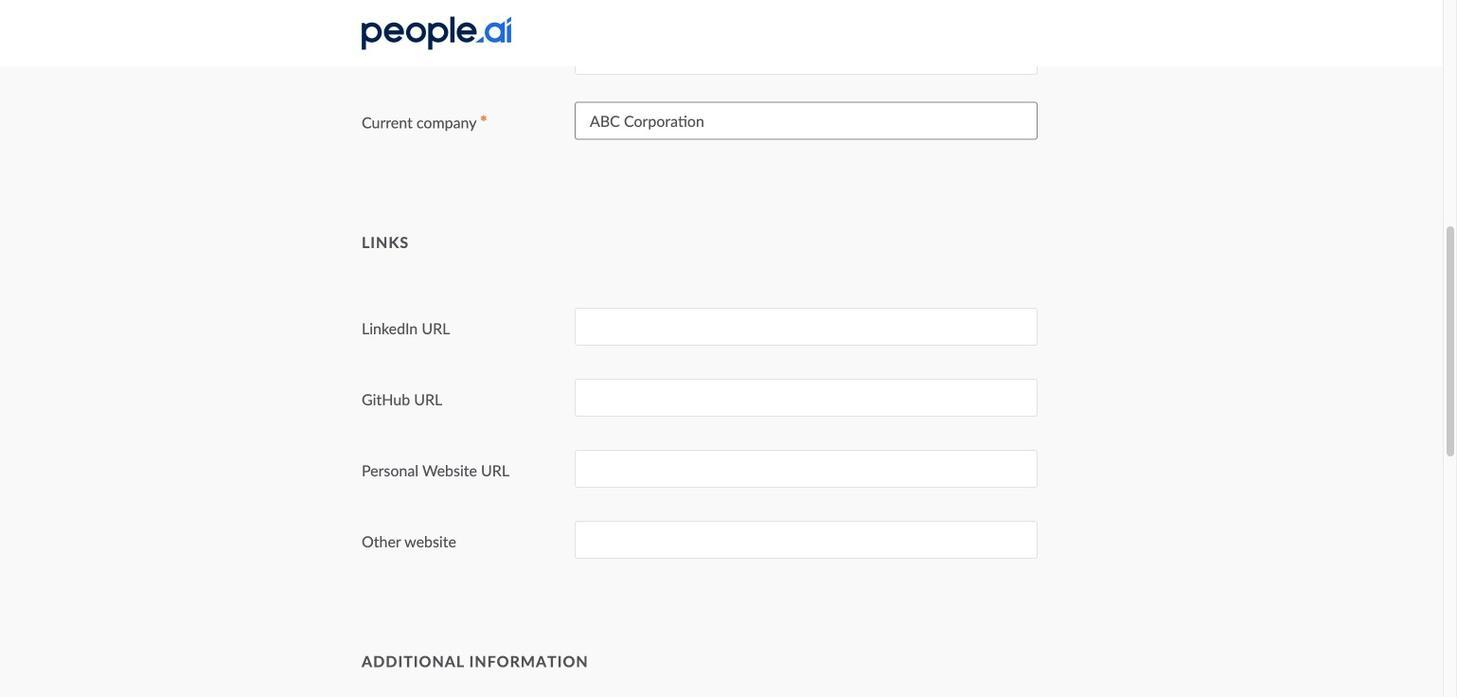 Task type: vqa. For each thing, say whether or not it's contained in the screenshot.
the People.ai logo
yes



Task type: locate. For each thing, give the bounding box(es) containing it.
None text field
[[575, 37, 1038, 75], [575, 102, 1038, 140], [575, 521, 1038, 559], [575, 37, 1038, 75], [575, 102, 1038, 140], [575, 521, 1038, 559]]

None text field
[[575, 0, 1038, 4], [575, 308, 1038, 346], [575, 379, 1038, 417], [575, 450, 1038, 488], [575, 0, 1038, 4], [575, 308, 1038, 346], [575, 379, 1038, 417], [575, 450, 1038, 488]]

people.ai logo image
[[362, 17, 512, 50]]



